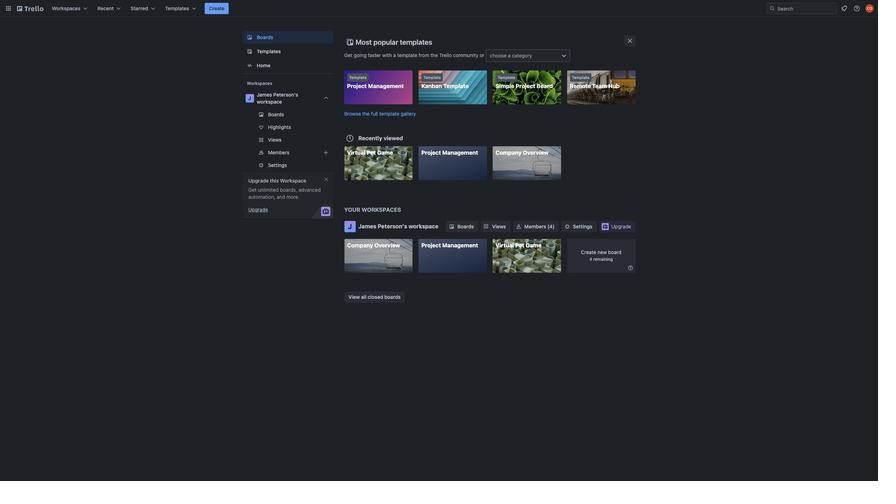 Task type: vqa. For each thing, say whether or not it's contained in the screenshot.
hr & operations link
no



Task type: locate. For each thing, give the bounding box(es) containing it.
template for project
[[349, 75, 367, 80]]

workspace
[[280, 178, 306, 184]]

template for kanban
[[423, 75, 441, 80]]

0 horizontal spatial virtual
[[347, 149, 365, 156]]

templates up home
[[257, 48, 281, 54]]

settings link
[[243, 160, 333, 171], [562, 221, 597, 233]]

upgrade up board
[[611, 224, 631, 230]]

0 horizontal spatial pet
[[367, 149, 376, 156]]

2 vertical spatial management
[[442, 242, 478, 249]]

template inside template simple project board
[[498, 75, 515, 80]]

virtual pet game down recently
[[347, 149, 393, 156]]

project management
[[421, 149, 478, 156], [421, 242, 478, 249]]

boards
[[257, 34, 273, 40], [268, 112, 284, 118], [457, 224, 474, 230]]

settings
[[268, 162, 287, 168], [573, 224, 592, 230]]

0 vertical spatial virtual pet game
[[347, 149, 393, 156]]

james peterson's workspace down the workspaces
[[358, 223, 438, 230]]

settings link right (4)
[[562, 221, 597, 233]]

1 horizontal spatial james
[[358, 223, 376, 230]]

1 vertical spatial overview
[[374, 242, 400, 249]]

the left full
[[362, 111, 370, 117]]

1 horizontal spatial views
[[492, 224, 506, 230]]

0 vertical spatial company
[[496, 149, 522, 156]]

virtual pet game down members (4)
[[496, 242, 542, 249]]

upgrade inside button
[[611, 224, 631, 230]]

get left going
[[344, 52, 352, 58]]

0 horizontal spatial overview
[[374, 242, 400, 249]]

0 vertical spatial game
[[377, 149, 393, 156]]

j down 'home' image on the top of page
[[248, 95, 251, 101]]

recent button
[[93, 3, 125, 14]]

company overview link
[[493, 146, 561, 180], [344, 239, 413, 273]]

template right full
[[379, 111, 399, 117]]

0 vertical spatial upgrade
[[248, 178, 269, 184]]

0 vertical spatial upgrade button
[[248, 206, 268, 214]]

2 vertical spatial upgrade
[[611, 224, 631, 230]]

overview
[[523, 149, 549, 156], [374, 242, 400, 249]]

template
[[397, 52, 417, 58], [379, 111, 399, 117]]

1 vertical spatial company overview link
[[344, 239, 413, 273]]

workspace
[[257, 99, 282, 105], [409, 223, 438, 230]]

1 vertical spatial virtual pet game
[[496, 242, 542, 249]]

template inside template project management
[[349, 75, 367, 80]]

sm image
[[448, 223, 455, 230], [515, 223, 522, 230], [627, 265, 634, 272]]

views link
[[243, 134, 333, 146], [481, 221, 510, 233]]

upgrade inside upgrade this workspace get unlimited boards, advanced automation, and more.
[[248, 178, 269, 184]]

0 vertical spatial pet
[[367, 149, 376, 156]]

1 horizontal spatial pet
[[515, 242, 524, 249]]

(4)
[[548, 224, 555, 230]]

create for create
[[209, 5, 225, 11]]

a right choose
[[508, 53, 511, 59]]

1 vertical spatial project management
[[421, 242, 478, 249]]

1 vertical spatial templates
[[257, 48, 281, 54]]

most
[[356, 38, 372, 46]]

template kanban template
[[421, 75, 469, 89]]

a right "with"
[[393, 52, 396, 58]]

members for members
[[268, 150, 289, 156]]

pet for virtual pet game link to the top
[[367, 149, 376, 156]]

primary element
[[0, 0, 878, 17]]

advanced
[[299, 187, 321, 193]]

workspaces inside popup button
[[52, 5, 80, 11]]

template for simple
[[498, 75, 515, 80]]

0 vertical spatial create
[[209, 5, 225, 11]]

0 vertical spatial settings
[[268, 162, 287, 168]]

0 horizontal spatial peterson's
[[273, 92, 298, 98]]

kanban
[[421, 83, 442, 89]]

trello
[[439, 52, 452, 58]]

1 vertical spatial workspace
[[409, 223, 438, 230]]

templates link
[[243, 45, 333, 58]]

2 project management link from the top
[[419, 239, 487, 273]]

0 vertical spatial peterson's
[[273, 92, 298, 98]]

template
[[349, 75, 367, 80], [423, 75, 441, 80], [498, 75, 515, 80], [572, 75, 589, 80], [443, 83, 469, 89]]

1 horizontal spatial virtual pet game link
[[493, 239, 561, 273]]

board image
[[245, 33, 254, 42]]

management for james peterson's workspace
[[442, 242, 478, 249]]

highlights link
[[243, 122, 333, 133]]

most popular templates
[[356, 38, 432, 46]]

upgrade button up board
[[599, 221, 635, 233]]

upgrade
[[248, 178, 269, 184], [248, 207, 268, 213], [611, 224, 631, 230]]

1 vertical spatial settings link
[[562, 221, 597, 233]]

members down highlights
[[268, 150, 289, 156]]

game down the recently viewed
[[377, 149, 393, 156]]

create inside button
[[209, 5, 225, 11]]

home image
[[245, 61, 254, 70]]

1 vertical spatial members
[[524, 224, 546, 230]]

0 vertical spatial j
[[248, 95, 251, 101]]

0 horizontal spatial workspaces
[[52, 5, 80, 11]]

get
[[344, 52, 352, 58], [248, 187, 256, 193]]

0 vertical spatial workspace
[[257, 99, 282, 105]]

community
[[453, 52, 478, 58]]

1 vertical spatial company overview
[[347, 242, 400, 249]]

1 horizontal spatial virtual
[[496, 242, 514, 249]]

templates right starred popup button
[[165, 5, 189, 11]]

create inside create new board 4 remaining
[[581, 250, 596, 256]]

james peterson's workspace up highlights
[[257, 92, 298, 105]]

overview for right company overview link
[[523, 149, 549, 156]]

project management for james peterson's workspace
[[421, 242, 478, 249]]

1 vertical spatial views link
[[481, 221, 510, 233]]

get up automation,
[[248, 187, 256, 193]]

1 vertical spatial boards link
[[243, 109, 333, 120]]

0 horizontal spatial workspace
[[257, 99, 282, 105]]

upgrade button down automation,
[[248, 206, 268, 214]]

closed
[[368, 294, 383, 300]]

james down home
[[257, 92, 272, 98]]

1 vertical spatial boards
[[268, 112, 284, 118]]

j
[[248, 95, 251, 101], [348, 223, 352, 231]]

2 vertical spatial boards
[[457, 224, 474, 230]]

0 horizontal spatial members
[[268, 150, 289, 156]]

0 vertical spatial get
[[344, 52, 352, 58]]

template up simple
[[498, 75, 515, 80]]

a
[[393, 52, 396, 58], [508, 53, 511, 59]]

members link
[[243, 147, 333, 158]]

1 horizontal spatial create
[[581, 250, 596, 256]]

1 vertical spatial template
[[379, 111, 399, 117]]

1 vertical spatial game
[[526, 242, 542, 249]]

highlights
[[268, 124, 291, 130]]

template up kanban
[[423, 75, 441, 80]]

with
[[382, 52, 392, 58]]

templates
[[400, 38, 432, 46]]

back to home image
[[17, 3, 43, 14]]

0 horizontal spatial game
[[377, 149, 393, 156]]

virtual pet game
[[347, 149, 393, 156], [496, 242, 542, 249]]

0 horizontal spatial the
[[362, 111, 370, 117]]

0 vertical spatial virtual
[[347, 149, 365, 156]]

boards for highlights
[[268, 112, 284, 118]]

1 horizontal spatial the
[[431, 52, 438, 58]]

remote
[[570, 83, 591, 89]]

members
[[268, 150, 289, 156], [524, 224, 546, 230]]

search image
[[769, 6, 775, 11]]

0 vertical spatial views
[[268, 137, 282, 143]]

home
[[257, 62, 271, 68]]

template down templates
[[397, 52, 417, 58]]

1 vertical spatial views
[[492, 224, 506, 230]]

boards link
[[243, 31, 333, 44], [243, 109, 333, 120], [446, 221, 478, 233]]

template up remote at the right top
[[572, 75, 589, 80]]

virtual pet game link down members (4)
[[493, 239, 561, 273]]

settings right sm image at the right top of the page
[[573, 224, 592, 230]]

open information menu image
[[853, 5, 860, 12]]

1 vertical spatial virtual pet game link
[[493, 239, 561, 273]]

0 horizontal spatial views
[[268, 137, 282, 143]]

the right from
[[431, 52, 438, 58]]

1 vertical spatial create
[[581, 250, 596, 256]]

1 vertical spatial pet
[[515, 242, 524, 249]]

0 horizontal spatial company overview link
[[344, 239, 413, 273]]

board
[[537, 83, 553, 89]]

create
[[209, 5, 225, 11], [581, 250, 596, 256]]

1 project management from the top
[[421, 149, 478, 156]]

1 horizontal spatial james peterson's workspace
[[358, 223, 438, 230]]

1 vertical spatial project management link
[[419, 239, 487, 273]]

gallery
[[401, 111, 416, 117]]

0 horizontal spatial virtual pet game link
[[344, 146, 413, 180]]

0 horizontal spatial company overview
[[347, 242, 400, 249]]

2 project management from the top
[[421, 242, 478, 249]]

project management link for company
[[419, 146, 487, 180]]

peterson's
[[273, 92, 298, 98], [378, 223, 407, 230]]

views
[[268, 137, 282, 143], [492, 224, 506, 230]]

0 vertical spatial james
[[257, 92, 272, 98]]

view
[[349, 294, 360, 300]]

1 vertical spatial virtual
[[496, 242, 514, 249]]

the
[[431, 52, 438, 58], [362, 111, 370, 117]]

0 horizontal spatial settings link
[[243, 160, 333, 171]]

overview for the bottom company overview link
[[374, 242, 400, 249]]

0 vertical spatial the
[[431, 52, 438, 58]]

upgrade up unlimited
[[248, 178, 269, 184]]

upgrade this workspace get unlimited boards, advanced automation, and more.
[[248, 178, 321, 200]]

simple
[[496, 83, 514, 89]]

upgrade button
[[248, 206, 268, 214], [599, 221, 635, 233]]

management
[[368, 83, 404, 89], [442, 149, 478, 156], [442, 242, 478, 249]]

template simple project board
[[496, 75, 553, 89]]

recently viewed
[[358, 135, 403, 141]]

unlimited
[[258, 187, 279, 193]]

0 vertical spatial project management
[[421, 149, 478, 156]]

template right kanban
[[443, 83, 469, 89]]

project management link
[[419, 146, 487, 180], [419, 239, 487, 273]]

company overview for the bottom company overview link
[[347, 242, 400, 249]]

0 vertical spatial virtual pet game link
[[344, 146, 413, 180]]

0 vertical spatial company overview link
[[493, 146, 561, 180]]

1 horizontal spatial overview
[[523, 149, 549, 156]]

1 project management link from the top
[[419, 146, 487, 180]]

virtual
[[347, 149, 365, 156], [496, 242, 514, 249]]

1 horizontal spatial settings
[[573, 224, 592, 230]]

this
[[270, 178, 279, 184]]

1 horizontal spatial views link
[[481, 221, 510, 233]]

0 vertical spatial template
[[397, 52, 417, 58]]

members left (4)
[[524, 224, 546, 230]]

1 horizontal spatial sm image
[[515, 223, 522, 230]]

1 vertical spatial peterson's
[[378, 223, 407, 230]]

1 horizontal spatial workspaces
[[247, 81, 272, 86]]

add image
[[322, 149, 330, 157]]

recently
[[358, 135, 382, 141]]

virtual pet game for the rightmost virtual pet game link
[[496, 242, 542, 249]]

settings link down members link
[[243, 160, 333, 171]]

templates
[[165, 5, 189, 11], [257, 48, 281, 54]]

0 vertical spatial workspaces
[[52, 5, 80, 11]]

0 horizontal spatial settings
[[268, 162, 287, 168]]

more.
[[286, 194, 300, 200]]

workspaces
[[52, 5, 80, 11], [247, 81, 272, 86]]

create new board 4 remaining
[[581, 250, 621, 262]]

j down the your
[[348, 223, 352, 231]]

template down going
[[349, 75, 367, 80]]

1 horizontal spatial upgrade button
[[599, 221, 635, 233]]

game
[[377, 149, 393, 156], [526, 242, 542, 249]]

your
[[344, 207, 360, 213]]

0 horizontal spatial views link
[[243, 134, 333, 146]]

0 vertical spatial templates
[[165, 5, 189, 11]]

company overview
[[496, 149, 549, 156], [347, 242, 400, 249]]

james peterson's workspace
[[257, 92, 298, 105], [358, 223, 438, 230]]

virtual pet game link
[[344, 146, 413, 180], [493, 239, 561, 273]]

project management for recently viewed
[[421, 149, 478, 156]]

virtual pet game link down the recently viewed
[[344, 146, 413, 180]]

create button
[[205, 3, 229, 14]]

1 vertical spatial management
[[442, 149, 478, 156]]

upgrade down automation,
[[248, 207, 268, 213]]

pet
[[367, 149, 376, 156], [515, 242, 524, 249]]

workspaces
[[362, 207, 401, 213]]

1 horizontal spatial virtual pet game
[[496, 242, 542, 249]]

1 horizontal spatial get
[[344, 52, 352, 58]]

browse the full template gallery
[[344, 111, 416, 117]]

peterson's down home link
[[273, 92, 298, 98]]

virtual pet game for virtual pet game link to the top
[[347, 149, 393, 156]]

1 vertical spatial company
[[347, 242, 373, 249]]

peterson's down the workspaces
[[378, 223, 407, 230]]

views for bottommost "views" link
[[492, 224, 506, 230]]

0 horizontal spatial create
[[209, 5, 225, 11]]

james
[[257, 92, 272, 98], [358, 223, 376, 230]]

2 vertical spatial boards link
[[446, 221, 478, 233]]

james down your workspaces
[[358, 223, 376, 230]]

game down members (4)
[[526, 242, 542, 249]]

settings up the this
[[268, 162, 287, 168]]

0 vertical spatial overview
[[523, 149, 549, 156]]

template inside template remote team hub
[[572, 75, 589, 80]]

0 horizontal spatial sm image
[[448, 223, 455, 230]]



Task type: describe. For each thing, give the bounding box(es) containing it.
boards link for views
[[446, 221, 478, 233]]

automation,
[[248, 194, 275, 200]]

remaining
[[593, 257, 613, 262]]

company overview for right company overview link
[[496, 149, 549, 156]]

category
[[512, 53, 532, 59]]

0 vertical spatial james peterson's workspace
[[257, 92, 298, 105]]

popular
[[373, 38, 398, 46]]

1 vertical spatial james
[[358, 223, 376, 230]]

game for virtual pet game link to the top
[[377, 149, 393, 156]]

1 horizontal spatial templates
[[257, 48, 281, 54]]

view all closed boards
[[349, 294, 401, 300]]

1 vertical spatial workspaces
[[247, 81, 272, 86]]

0 horizontal spatial company
[[347, 242, 373, 249]]

game for the rightmost virtual pet game link
[[526, 242, 542, 249]]

browse the full template gallery link
[[344, 111, 416, 117]]

templates button
[[161, 3, 200, 14]]

and
[[277, 194, 285, 200]]

boards
[[384, 294, 401, 300]]

boards link for highlights
[[243, 109, 333, 120]]

get inside upgrade this workspace get unlimited boards, advanced automation, and more.
[[248, 187, 256, 193]]

choose
[[490, 53, 507, 59]]

starred button
[[126, 3, 159, 14]]

full
[[371, 111, 378, 117]]

template for remote
[[572, 75, 589, 80]]

your workspaces
[[344, 207, 401, 213]]

new
[[598, 250, 607, 256]]

0 vertical spatial boards
[[257, 34, 273, 40]]

board
[[608, 250, 621, 256]]

Search field
[[775, 3, 837, 14]]

project inside template simple project board
[[516, 83, 535, 89]]

recent
[[97, 5, 114, 11]]

team
[[592, 83, 607, 89]]

virtual for the rightmost virtual pet game link
[[496, 242, 514, 249]]

boards,
[[280, 187, 297, 193]]

1 horizontal spatial workspace
[[409, 223, 438, 230]]

1 vertical spatial james peterson's workspace
[[358, 223, 438, 230]]

template remote team hub
[[570, 75, 620, 89]]

4
[[589, 257, 592, 262]]

template board image
[[245, 47, 254, 56]]

viewed
[[384, 135, 403, 141]]

project inside template project management
[[347, 83, 367, 89]]

workspace inside james peterson's workspace
[[257, 99, 282, 105]]

0 vertical spatial views link
[[243, 134, 333, 146]]

1 vertical spatial upgrade button
[[599, 221, 635, 233]]

boards for views
[[457, 224, 474, 230]]

1 horizontal spatial a
[[508, 53, 511, 59]]

workspaces button
[[48, 3, 92, 14]]

template project management
[[347, 75, 404, 89]]

pet for the rightmost virtual pet game link
[[515, 242, 524, 249]]

view all closed boards button
[[344, 292, 405, 303]]

0 notifications image
[[840, 4, 848, 13]]

faster
[[368, 52, 381, 58]]

or
[[480, 52, 484, 58]]

hub
[[608, 83, 620, 89]]

choose a category
[[490, 53, 532, 59]]

going
[[354, 52, 367, 58]]

browse
[[344, 111, 361, 117]]

1 vertical spatial j
[[348, 223, 352, 231]]

management inside template project management
[[368, 83, 404, 89]]

1 horizontal spatial peterson's
[[378, 223, 407, 230]]

1 vertical spatial settings
[[573, 224, 592, 230]]

sm image
[[564, 223, 571, 230]]

2 horizontal spatial sm image
[[627, 265, 634, 272]]

1 vertical spatial upgrade
[[248, 207, 268, 213]]

0 horizontal spatial j
[[248, 95, 251, 101]]

members for members (4)
[[524, 224, 546, 230]]

0 vertical spatial boards link
[[243, 31, 333, 44]]

1 horizontal spatial company
[[496, 149, 522, 156]]

0 horizontal spatial a
[[393, 52, 396, 58]]

1 vertical spatial the
[[362, 111, 370, 117]]

create for create new board 4 remaining
[[581, 250, 596, 256]]

1 horizontal spatial settings link
[[562, 221, 597, 233]]

templates inside dropdown button
[[165, 5, 189, 11]]

0 horizontal spatial upgrade button
[[248, 206, 268, 214]]

1 horizontal spatial company overview link
[[493, 146, 561, 180]]

all
[[361, 294, 366, 300]]

views for "views" link to the top
[[268, 137, 282, 143]]

virtual for virtual pet game link to the top
[[347, 149, 365, 156]]

management for recently viewed
[[442, 149, 478, 156]]

james inside james peterson's workspace
[[257, 92, 272, 98]]

christina overa (christinaovera) image
[[865, 4, 874, 13]]

get going faster with a template from the trello community or
[[344, 52, 486, 58]]

from
[[419, 52, 429, 58]]

project management link for virtual
[[419, 239, 487, 273]]

starred
[[131, 5, 148, 11]]

home link
[[243, 59, 333, 72]]

members (4)
[[524, 224, 555, 230]]



